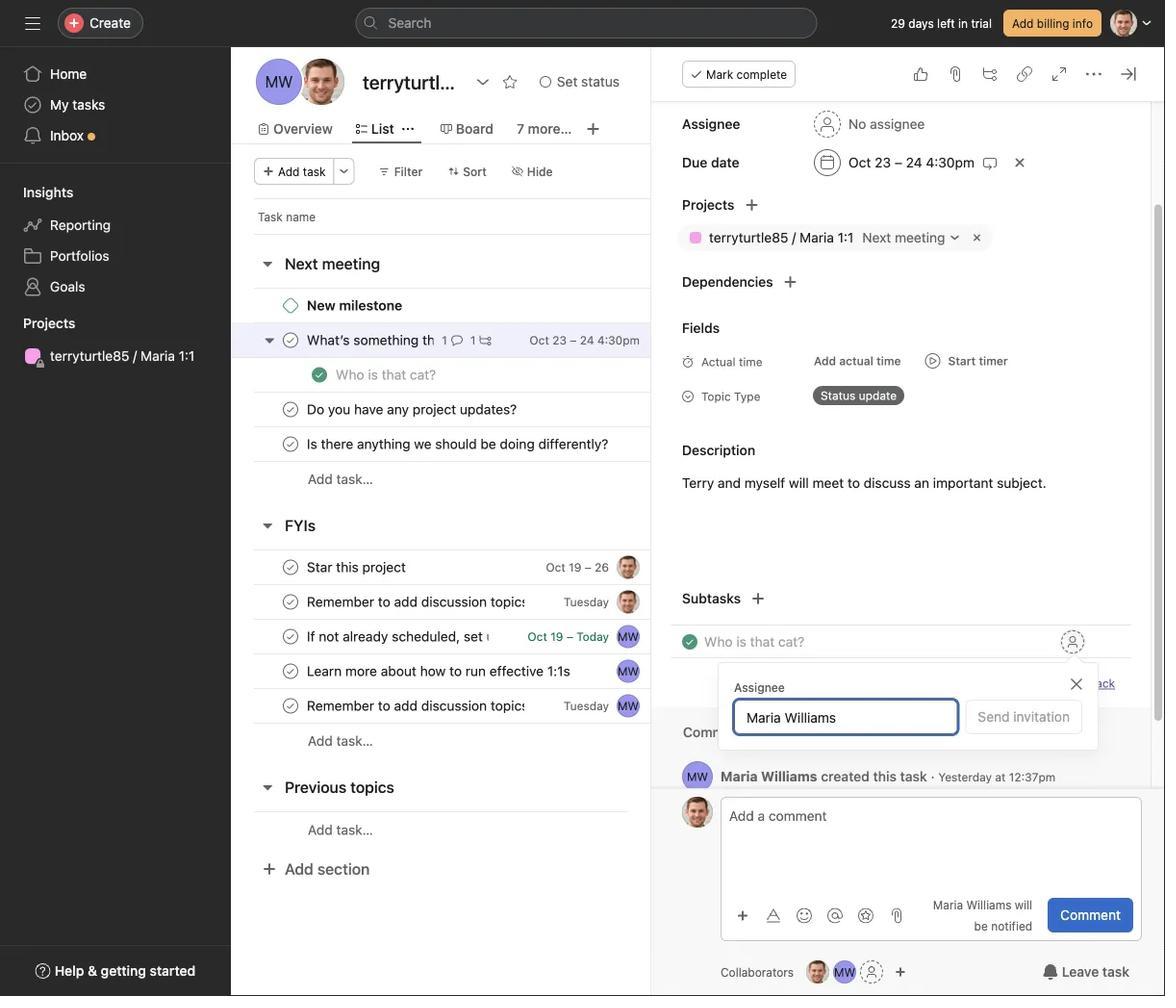 Task type: describe. For each thing, give the bounding box(es) containing it.
remember to add discussion topics for the next meeting text field for mw
[[303, 696, 525, 716]]

send for send feedback
[[1034, 677, 1062, 691]]

26
[[595, 561, 609, 574]]

no assignee button
[[806, 107, 934, 142]]

leave task
[[1062, 964, 1130, 980]]

previous
[[285, 778, 347, 796]]

task name row
[[231, 198, 723, 234]]

close image
[[1069, 677, 1085, 692]]

completed checkbox inside the learn more about how to run effective 1:1s cell
[[279, 660, 302, 683]]

tt button inside star this project cell
[[617, 556, 640, 579]]

insights element
[[0, 175, 231, 306]]

help & getting started
[[55, 963, 196, 979]]

task… for next meeting
[[336, 471, 373, 487]]

add subtasks image
[[751, 591, 766, 607]]

time inside dropdown button
[[877, 355, 901, 368]]

3 add task… button from the top
[[308, 820, 373, 841]]

what's something that was harder than expected? dialog
[[652, 0, 1166, 996]]

info
[[1073, 16, 1093, 30]]

– inside what's something that was harder than expected? cell
[[570, 334, 577, 347]]

1 for second 1 button from right
[[442, 334, 447, 347]]

1:1 inside main content
[[838, 230, 854, 246]]

at mention image
[[828, 908, 843, 924]]

previous topics button
[[285, 770, 395, 805]]

tt inside tt button
[[621, 561, 636, 574]]

tuesday for tt
[[564, 595, 609, 609]]

3 task… from the top
[[336, 822, 373, 838]]

search button
[[356, 8, 818, 39]]

add subtask image
[[983, 66, 998, 82]]

status update button
[[806, 383, 932, 410]]

0 horizontal spatial projects button
[[0, 314, 75, 333]]

set status button
[[531, 68, 628, 95]]

task name
[[258, 210, 316, 223]]

29 days left in trial
[[891, 16, 992, 30]]

my
[[50, 97, 69, 113]]

clear due date image
[[1014, 157, 1026, 169]]

assignee
[[870, 116, 925, 132]]

/ inside main content
[[792, 230, 796, 246]]

timer
[[979, 355, 1008, 368]]

sort
[[463, 165, 487, 178]]

complete
[[737, 67, 787, 81]]

next meeting button
[[285, 246, 380, 281]]

completed checkbox inside what's something that was harder than expected? cell
[[279, 329, 302, 352]]

who is that cat? cell
[[231, 357, 653, 393]]

New milestone text field
[[303, 296, 408, 315]]

7 more…
[[517, 121, 572, 137]]

next meeting button
[[858, 228, 966, 249]]

tt inside "remember to add discussion topics for the next meeting" cell
[[621, 595, 636, 609]]

global element
[[0, 47, 231, 163]]

start timer
[[949, 355, 1008, 368]]

show options image
[[475, 74, 491, 90]]

3 add task… from the top
[[308, 822, 373, 838]]

completed image for completed checkbox within is there anything we should be doing differently? cell
[[279, 433, 302, 456]]

appreciations image
[[859, 908, 874, 924]]

topic
[[702, 390, 731, 404]]

new milestone cell
[[231, 288, 653, 323]]

myself
[[745, 475, 786, 491]]

main content inside what's something that was harder than expected? dialog
[[652, 0, 1151, 873]]

add actual time
[[814, 355, 901, 368]]

projects button inside main content
[[652, 192, 735, 219]]

no assignee
[[849, 116, 925, 132]]

completed image inside who is that cat? cell
[[308, 363, 331, 386]]

set status
[[557, 74, 620, 90]]

/ inside projects element
[[133, 348, 137, 364]]

task
[[258, 210, 283, 223]]

home
[[50, 66, 87, 82]]

add to starred image
[[502, 74, 518, 90]]

mark complete
[[706, 67, 787, 81]]

row containing 1
[[231, 322, 723, 358]]

overview
[[273, 121, 333, 137]]

collapse subtask list for the task what's something that was harder than expected? image
[[262, 333, 277, 348]]

no
[[849, 116, 867, 132]]

add billing info
[[1013, 16, 1093, 30]]

update
[[859, 389, 897, 403]]

will inside "maria williams will be notified"
[[1015, 899, 1033, 912]]

maria inside projects element
[[141, 348, 175, 364]]

my tasks link
[[12, 90, 219, 120]]

maria williams will be notified
[[933, 899, 1033, 933]]

completed checkbox inside the do you have any project updates? cell
[[279, 398, 302, 421]]

notified
[[992, 920, 1033, 933]]

oct 23 – 24 4:30pm inside what's something that was harder than expected? cell
[[530, 334, 640, 347]]

task inside main content
[[901, 769, 928, 785]]

this
[[873, 769, 897, 785]]

terryturtle85 inside main content
[[709, 230, 789, 246]]

home link
[[12, 59, 219, 90]]

oct 19 – 26
[[546, 561, 609, 574]]

add task… button for next meeting
[[308, 469, 373, 490]]

0 horizontal spatial time
[[739, 356, 763, 369]]

add inside add section button
[[285, 860, 314, 878]]

what's something that was harder than expected? cell
[[231, 322, 653, 358]]

mark
[[706, 67, 734, 81]]

&
[[88, 963, 97, 979]]

2 remember to add discussion topics for the next meeting cell from the top
[[231, 688, 653, 724]]

next meeting inside dropdown button
[[863, 230, 946, 246]]

projects element
[[0, 306, 231, 375]]

comment
[[1061, 907, 1121, 923]]

feedback
[[1065, 677, 1116, 691]]

subtasks
[[682, 591, 741, 607]]

add task
[[278, 165, 326, 178]]

actual
[[840, 355, 874, 368]]

is there anything we should be doing differently? cell
[[231, 426, 653, 462]]

task… for fyis
[[336, 733, 373, 749]]

oct inside if not already scheduled, set up a recurring 1:1 meeting in your calendar cell
[[528, 630, 548, 643]]

attach a file or paste an image image
[[889, 908, 905, 924]]

williams for will
[[967, 899, 1012, 912]]

Learn more about how to run effective 1:1s text field
[[303, 662, 576, 681]]

completed image for star this project cell on the bottom
[[279, 556, 302, 579]]

filter button
[[370, 158, 431, 185]]

attachments: add a file to this task, what's something that was harder than expected? image
[[948, 66, 963, 82]]

add actual time button
[[806, 348, 910, 375]]

getting
[[101, 963, 146, 979]]

24 inside what's something that was harder than expected? cell
[[580, 334, 594, 347]]

– inside main content
[[895, 155, 903, 171]]

– inside star this project cell
[[585, 561, 592, 574]]

1 collapse task list for this section image from the top
[[260, 256, 275, 271]]

completed image for completed checkbox within what's something that was harder than expected? cell
[[279, 329, 302, 352]]

add section
[[285, 860, 370, 878]]

completed checkbox inside is there anything we should be doing differently? cell
[[279, 433, 302, 456]]

overview link
[[258, 118, 333, 140]]

subtasks button
[[652, 586, 741, 613]]

more actions for this task image
[[1087, 66, 1102, 82]]

completed checkbox inside who is that cat? cell
[[308, 363, 331, 386]]

section
[[317, 860, 370, 878]]

dependencies
[[682, 274, 773, 290]]

oct 23 – 24 4:30pm inside main content
[[849, 155, 975, 171]]

tasks
[[72, 97, 105, 113]]

start timer button
[[918, 348, 1016, 375]]

goals
[[50, 279, 85, 295]]

mw inside the learn more about how to run effective 1:1s cell
[[618, 665, 639, 678]]

williams for created
[[761, 769, 818, 785]]

add to projects image
[[744, 198, 760, 213]]

29
[[891, 16, 906, 30]]

1 vertical spatial assignee
[[734, 681, 785, 694]]

name
[[286, 210, 316, 223]]

12:37pm
[[1009, 771, 1056, 784]]

add inside "add actual time" dropdown button
[[814, 355, 836, 368]]

tuesday for mw
[[564, 699, 609, 713]]

more…
[[528, 121, 572, 137]]

What's something that was harder than expected? text field
[[303, 331, 434, 350]]

formatting image
[[766, 908, 782, 924]]

tab actions image
[[402, 123, 414, 135]]

24 inside main content
[[906, 155, 923, 171]]

header fyis tree grid
[[231, 550, 723, 758]]

mw inside if not already scheduled, set up a recurring 1:1 meeting in your calendar cell
[[618, 630, 639, 643]]

an
[[915, 475, 930, 491]]

maria williams created this task · yesterday at 12:37pm
[[721, 769, 1056, 785]]

add task… row for fyis
[[231, 723, 723, 758]]

1 vertical spatial completed image
[[679, 631, 702, 654]]

collapse task list for this section image
[[260, 518, 275, 533]]

assignee inside what's something that was harder than expected? dialog
[[682, 116, 741, 132]]

close details image
[[1121, 66, 1137, 82]]

collaborators
[[721, 965, 794, 979]]

Task Name text field
[[705, 632, 805, 653]]

portfolios
[[50, 248, 109, 264]]

oct inside what's something that was harder than expected? cell
[[530, 334, 549, 347]]



Task type: locate. For each thing, give the bounding box(es) containing it.
/ down goals link
[[133, 348, 137, 364]]

1 horizontal spatial 23
[[875, 155, 891, 171]]

add up 'fyis' button
[[308, 471, 333, 487]]

next inside next meeting button
[[285, 255, 318, 273]]

task for add task
[[303, 165, 326, 178]]

19 for – today
[[551, 630, 564, 643]]

next meeting
[[863, 230, 946, 246], [285, 255, 380, 273]]

1 1 from the left
[[442, 334, 447, 347]]

task
[[303, 165, 326, 178], [901, 769, 928, 785], [1103, 964, 1130, 980]]

0 vertical spatial will
[[789, 475, 809, 491]]

williams up be
[[967, 899, 1012, 912]]

meeting inside button
[[322, 255, 380, 273]]

0 horizontal spatial 1
[[442, 334, 447, 347]]

meeting left remove icon
[[895, 230, 946, 246]]

insert an object image
[[737, 910, 749, 922]]

1 horizontal spatial terryturtle85
[[709, 230, 789, 246]]

2 vertical spatial task…
[[336, 822, 373, 838]]

0 horizontal spatial 19
[[551, 630, 564, 643]]

hide sidebar image
[[25, 15, 40, 31]]

add left actual
[[814, 355, 836, 368]]

more actions image
[[338, 166, 350, 177]]

0 horizontal spatial send
[[978, 709, 1010, 725]]

4 completed checkbox from the top
[[279, 625, 302, 648]]

add task… button up the previous topics
[[308, 731, 373, 752]]

Star this project text field
[[303, 558, 412, 577]]

1 add task… row from the top
[[231, 461, 723, 497]]

1 add task… from the top
[[308, 471, 373, 487]]

1 vertical spatial will
[[1015, 899, 1033, 912]]

tuesday
[[564, 595, 609, 609], [564, 699, 609, 713]]

5 completed checkbox from the top
[[279, 660, 302, 683]]

add inside header fyis tree grid
[[308, 733, 333, 749]]

0 vertical spatial terryturtle85
[[709, 230, 789, 246]]

terry and myself will meet to discuss an important subject.
[[682, 475, 1047, 491]]

0 horizontal spatial meeting
[[322, 255, 380, 273]]

collapse task list for this section image left previous
[[260, 780, 275, 795]]

williams inside main content
[[761, 769, 818, 785]]

invitation
[[1014, 709, 1070, 725]]

None text field
[[358, 64, 466, 99]]

add task button
[[254, 158, 335, 185]]

send left close image
[[1034, 677, 1062, 691]]

oct inside star this project cell
[[546, 561, 566, 574]]

1 horizontal spatial williams
[[967, 899, 1012, 912]]

0 vertical spatial projects button
[[652, 192, 735, 219]]

2 vertical spatial add task…
[[308, 822, 373, 838]]

send feedback link
[[1034, 675, 1116, 693]]

create
[[90, 15, 131, 31]]

0 vertical spatial next meeting
[[863, 230, 946, 246]]

row
[[254, 233, 652, 235], [231, 288, 723, 323], [231, 322, 723, 358], [231, 357, 723, 393], [231, 392, 723, 427], [231, 426, 723, 462], [231, 550, 723, 585], [231, 584, 723, 620], [231, 619, 723, 655], [231, 688, 723, 724]]

search
[[388, 15, 432, 31]]

1 vertical spatial tuesday
[[564, 699, 609, 713]]

0 vertical spatial next
[[863, 230, 892, 246]]

portfolios link
[[12, 241, 219, 271]]

maria williams link
[[721, 769, 818, 785]]

0 vertical spatial add task…
[[308, 471, 373, 487]]

completed image inside the learn more about how to run effective 1:1s cell
[[279, 660, 302, 683]]

1 vertical spatial add task… button
[[308, 731, 373, 752]]

subject.
[[997, 475, 1047, 491]]

completed image inside star this project cell
[[279, 556, 302, 579]]

status
[[582, 74, 620, 90]]

add task… up "section"
[[308, 822, 373, 838]]

19 inside if not already scheduled, set up a recurring 1:1 meeting in your calendar cell
[[551, 630, 564, 643]]

Is there anything we should be doing differently? text field
[[303, 435, 609, 454]]

projects inside main content
[[682, 197, 735, 213]]

tuesday up today
[[564, 595, 609, 609]]

task…
[[336, 471, 373, 487], [336, 733, 373, 749], [336, 822, 373, 838]]

19 inside star this project cell
[[569, 561, 582, 574]]

3 add task… row from the top
[[231, 811, 723, 848]]

19 left today
[[551, 630, 564, 643]]

add task… inside header next meeting tree grid
[[308, 471, 373, 487]]

assignee down who is that cat? text field
[[734, 681, 785, 694]]

1 vertical spatial projects button
[[0, 314, 75, 333]]

task right leave
[[1103, 964, 1130, 980]]

terryturtle85 / maria 1:1 down 'add to projects' icon
[[709, 230, 854, 246]]

1 horizontal spatial time
[[877, 355, 901, 368]]

yesterday
[[939, 771, 992, 784]]

completed image for 1st completed checkbox from the bottom
[[279, 694, 302, 718]]

1 vertical spatial remember to add discussion topics for the next meeting text field
[[303, 696, 525, 716]]

0 vertical spatial collapse task list for this section image
[[260, 256, 275, 271]]

task… inside header fyis tree grid
[[336, 733, 373, 749]]

to
[[848, 475, 860, 491]]

0 vertical spatial add task… row
[[231, 461, 723, 497]]

maria inside "maria williams will be notified"
[[933, 899, 964, 912]]

next meeting left remove icon
[[863, 230, 946, 246]]

description
[[682, 443, 756, 459]]

reporting
[[50, 217, 111, 233]]

mw button inside "remember to add discussion topics for the next meeting" cell
[[617, 694, 640, 718]]

discuss
[[864, 475, 911, 491]]

oct 23 – 24 4:30pm
[[849, 155, 975, 171], [530, 334, 640, 347]]

fyis button
[[285, 508, 316, 543]]

maria
[[800, 230, 834, 246], [141, 348, 175, 364], [721, 769, 758, 785], [933, 899, 964, 912]]

send invitation button
[[966, 700, 1083, 734]]

1 horizontal spatial next meeting
[[863, 230, 946, 246]]

2 vertical spatial add task… row
[[231, 811, 723, 848]]

0 vertical spatial assignee
[[682, 116, 741, 132]]

add billing info button
[[1004, 10, 1102, 37]]

0 horizontal spatial task
[[303, 165, 326, 178]]

projects button
[[652, 192, 735, 219], [0, 314, 75, 333]]

1 vertical spatial williams
[[967, 899, 1012, 912]]

4:30pm inside what's something that was harder than expected? cell
[[598, 334, 640, 347]]

2 task… from the top
[[336, 733, 373, 749]]

full screen image
[[1052, 66, 1067, 82]]

remove image
[[970, 231, 985, 246]]

1 horizontal spatial terryturtle85 / maria 1:1
[[709, 230, 854, 246]]

oct 19 – today
[[528, 630, 609, 643]]

remember to add discussion topics for the next meeting cell up if not already scheduled, set up a recurring 1:1 meeting in your calendar text field
[[231, 584, 653, 620]]

will up notified
[[1015, 899, 1033, 912]]

Completed checkbox
[[279, 329, 302, 352], [279, 433, 302, 456], [279, 591, 302, 614], [279, 625, 302, 648], [279, 660, 302, 683], [279, 694, 302, 718]]

0 vertical spatial remember to add discussion topics for the next meeting text field
[[303, 592, 525, 612]]

collapse task list for this section image
[[260, 256, 275, 271], [260, 780, 275, 795]]

1 completed checkbox from the top
[[279, 329, 302, 352]]

add left "section"
[[285, 860, 314, 878]]

2 1 button from the left
[[467, 331, 495, 350]]

task… up the previous topics
[[336, 733, 373, 749]]

1 vertical spatial projects
[[23, 315, 75, 331]]

0 vertical spatial task…
[[336, 471, 373, 487]]

0 vertical spatial /
[[792, 230, 796, 246]]

completed image for the learn more about how to run effective 1:1s cell
[[279, 660, 302, 683]]

search list box
[[356, 8, 818, 39]]

2 vertical spatial add task… button
[[308, 820, 373, 841]]

0 vertical spatial tuesday
[[564, 595, 609, 609]]

projects down goals
[[23, 315, 75, 331]]

today
[[577, 630, 609, 643]]

task… up star this project text field in the bottom left of the page
[[336, 471, 373, 487]]

/ up add dependencies icon
[[792, 230, 796, 246]]

add dependencies image
[[783, 275, 798, 290]]

will
[[789, 475, 809, 491], [1015, 899, 1033, 912]]

add task… up the previous topics
[[308, 733, 373, 749]]

williams left created
[[761, 769, 818, 785]]

Completed milestone checkbox
[[283, 298, 298, 313]]

assignee up due date on the top right
[[682, 116, 741, 132]]

0 vertical spatial oct 23 – 24 4:30pm
[[849, 155, 975, 171]]

1 down new milestone cell
[[442, 334, 447, 347]]

board link
[[441, 118, 494, 140]]

next inside next meeting dropdown button
[[863, 230, 892, 246]]

add task… button up 'fyis' button
[[308, 469, 373, 490]]

actual
[[702, 356, 736, 369]]

mw row
[[231, 654, 723, 689]]

1 remember to add discussion topics for the next meeting cell from the top
[[231, 584, 653, 620]]

1 vertical spatial send
[[978, 709, 1010, 725]]

task left more actions "icon"
[[303, 165, 326, 178]]

list link
[[356, 118, 394, 140]]

status update
[[821, 389, 897, 403]]

1 vertical spatial oct 23 – 24 4:30pm
[[530, 334, 640, 347]]

2 vertical spatial task
[[1103, 964, 1130, 980]]

terryturtle85 / maria 1:1 link
[[12, 341, 219, 372]]

next meeting up new milestone text box
[[285, 255, 380, 273]]

Who is that cat? text field
[[332, 365, 442, 385]]

0 horizontal spatial 24
[[580, 334, 594, 347]]

trial
[[972, 16, 992, 30]]

1 vertical spatial add task… row
[[231, 723, 723, 758]]

emoji image
[[797, 908, 812, 924]]

0 horizontal spatial will
[[789, 475, 809, 491]]

do you have any project updates? cell
[[231, 392, 653, 427]]

sort button
[[439, 158, 496, 185]]

1 up who is that cat? cell
[[471, 334, 476, 347]]

be
[[975, 920, 988, 933]]

add task… row
[[231, 461, 723, 497], [231, 723, 723, 758], [231, 811, 723, 848]]

1 horizontal spatial next
[[863, 230, 892, 246]]

remember to add discussion topics for the next meeting text field up if not already scheduled, set up a recurring 1:1 meeting in your calendar text field
[[303, 592, 525, 612]]

help & getting started button
[[23, 954, 208, 989]]

2 completed checkbox from the top
[[279, 433, 302, 456]]

1 vertical spatial 24
[[580, 334, 594, 347]]

completed image
[[279, 329, 302, 352], [308, 363, 331, 386], [279, 398, 302, 421], [279, 433, 302, 456], [279, 591, 302, 614], [279, 625, 302, 648], [279, 694, 302, 718]]

/
[[792, 230, 796, 246], [133, 348, 137, 364]]

projects button down goals
[[0, 314, 75, 333]]

and
[[718, 475, 741, 491]]

repeats image
[[983, 155, 998, 171]]

task for leave task
[[1103, 964, 1130, 980]]

terryturtle85 down 'add to projects' icon
[[709, 230, 789, 246]]

2 tuesday from the top
[[564, 699, 609, 713]]

1:1 left collapse subtask list for the task what's something that was harder than expected? image
[[179, 348, 195, 364]]

completed checkbox inside if not already scheduled, set up a recurring 1:1 meeting in your calendar cell
[[279, 625, 302, 648]]

terryturtle85 inside projects element
[[50, 348, 129, 364]]

1 vertical spatial next
[[285, 255, 318, 273]]

copy task link image
[[1017, 66, 1033, 82]]

1 vertical spatial remember to add discussion topics for the next meeting cell
[[231, 688, 653, 724]]

insights
[[23, 184, 74, 200]]

23
[[875, 155, 891, 171], [553, 334, 567, 347]]

hide button
[[503, 158, 562, 185]]

completed image for 3rd completed checkbox
[[279, 591, 302, 614]]

add task… button up "section"
[[308, 820, 373, 841]]

1 remember to add discussion topics for the next meeting text field from the top
[[303, 592, 525, 612]]

23 inside what's something that was harder than expected? cell
[[553, 334, 567, 347]]

1 horizontal spatial 24
[[906, 155, 923, 171]]

main content
[[652, 0, 1151, 873]]

0 horizontal spatial next meeting
[[285, 255, 380, 273]]

completed milestone image
[[283, 298, 298, 313]]

0 vertical spatial terryturtle85 / maria 1:1
[[709, 230, 854, 246]]

terryturtle85 / maria 1:1
[[709, 230, 854, 246], [50, 348, 195, 364]]

1 add task… button from the top
[[308, 469, 373, 490]]

2 add task… from the top
[[308, 733, 373, 749]]

If not already scheduled, set up a recurring 1:1 meeting in your calendar text field
[[303, 627, 489, 646]]

0 vertical spatial remember to add discussion topics for the next meeting cell
[[231, 584, 653, 620]]

oct inside main content
[[849, 155, 871, 171]]

add or remove collaborators image
[[895, 966, 907, 978]]

add task… button inside header fyis tree grid
[[308, 731, 373, 752]]

add task… button
[[308, 469, 373, 490], [308, 731, 373, 752], [308, 820, 373, 841]]

send inside button
[[978, 709, 1010, 725]]

2 vertical spatial completed image
[[279, 660, 302, 683]]

meeting up new milestone text box
[[322, 255, 380, 273]]

mw button inside the learn more about how to run effective 1:1s cell
[[617, 660, 640, 683]]

add up previous
[[308, 733, 333, 749]]

terryturtle85 / maria 1:1 inside main content
[[709, 230, 854, 246]]

inbox
[[50, 128, 84, 143]]

set
[[557, 74, 578, 90]]

hide
[[527, 165, 553, 178]]

1:1 inside projects element
[[179, 348, 195, 364]]

1 vertical spatial 19
[[551, 630, 564, 643]]

7 more… button
[[517, 118, 572, 140]]

0 vertical spatial 19
[[569, 561, 582, 574]]

0 horizontal spatial projects
[[23, 315, 75, 331]]

meeting inside dropdown button
[[895, 230, 946, 246]]

2 horizontal spatial task
[[1103, 964, 1130, 980]]

inbox link
[[12, 120, 219, 151]]

my tasks
[[50, 97, 105, 113]]

star this project cell
[[231, 550, 653, 585]]

– inside if not already scheduled, set up a recurring 1:1 meeting in your calendar cell
[[567, 630, 574, 643]]

1 button
[[438, 331, 467, 350], [467, 331, 495, 350]]

remember to add discussion topics for the next meeting cell
[[231, 584, 653, 620], [231, 688, 653, 724]]

1 horizontal spatial 1:1
[[838, 230, 854, 246]]

2 add task… row from the top
[[231, 723, 723, 758]]

add task… inside header fyis tree grid
[[308, 733, 373, 749]]

1 task… from the top
[[336, 471, 373, 487]]

task… up "section"
[[336, 822, 373, 838]]

0 horizontal spatial next
[[285, 255, 318, 273]]

help
[[55, 963, 84, 979]]

1 horizontal spatial projects button
[[652, 192, 735, 219]]

task… inside header next meeting tree grid
[[336, 471, 373, 487]]

1 vertical spatial 1:1
[[179, 348, 195, 364]]

main content containing assignee
[[652, 0, 1151, 873]]

0 vertical spatial projects
[[682, 197, 735, 213]]

tt button
[[617, 556, 640, 579], [617, 591, 640, 614], [682, 797, 713, 828], [807, 961, 830, 984]]

6 completed checkbox from the top
[[279, 694, 302, 718]]

create button
[[58, 8, 143, 39]]

projects button down due date on the top right
[[652, 192, 735, 219]]

projects
[[682, 197, 735, 213], [23, 315, 75, 331]]

add task… up 'fyis' button
[[308, 471, 373, 487]]

0 vertical spatial 4:30pm
[[926, 155, 975, 171]]

23 inside what's something that was harder than expected? dialog
[[875, 155, 891, 171]]

1 vertical spatial terryturtle85 / maria 1:1
[[50, 348, 195, 364]]

0 horizontal spatial 1:1
[[179, 348, 195, 364]]

projects down due date on the top right
[[682, 197, 735, 213]]

send for send invitation
[[978, 709, 1010, 725]]

tuesday down today
[[564, 699, 609, 713]]

collapse task list for this section image down task
[[260, 256, 275, 271]]

0 vertical spatial add task… button
[[308, 469, 373, 490]]

send invitation
[[978, 709, 1070, 725]]

0 vertical spatial 24
[[906, 155, 923, 171]]

2 1 from the left
[[471, 334, 476, 347]]

1 vertical spatial 4:30pm
[[598, 334, 640, 347]]

terry
[[682, 475, 714, 491]]

remember to add discussion topics for the next meeting cell down learn more about how to run effective 1:1s text box
[[231, 688, 653, 724]]

0 vertical spatial meeting
[[895, 230, 946, 246]]

add task… button inside header next meeting tree grid
[[308, 469, 373, 490]]

1:1 left next meeting dropdown button
[[838, 230, 854, 246]]

in
[[959, 16, 968, 30]]

0 vertical spatial send
[[1034, 677, 1062, 691]]

0 horizontal spatial williams
[[761, 769, 818, 785]]

add left billing
[[1013, 16, 1034, 30]]

1 vertical spatial next meeting
[[285, 255, 380, 273]]

0 vertical spatial task
[[303, 165, 326, 178]]

1 vertical spatial terryturtle85
[[50, 348, 129, 364]]

2 add task… button from the top
[[308, 731, 373, 752]]

toolbar inside what's something that was harder than expected? dialog
[[730, 901, 911, 929]]

0 likes. click to like this task image
[[913, 66, 929, 82]]

None text field
[[734, 700, 958, 734]]

4:30pm left fields dropdown button
[[598, 334, 640, 347]]

toolbar
[[730, 901, 911, 929]]

19 for – 26
[[569, 561, 582, 574]]

7
[[517, 121, 525, 137]]

2 collapse task list for this section image from the top
[[260, 780, 275, 795]]

Remember to add discussion topics for the next meeting text field
[[303, 592, 525, 612], [303, 696, 525, 716]]

if not already scheduled, set up a recurring 1:1 meeting in your calendar cell
[[231, 619, 653, 655]]

topic type
[[702, 390, 761, 404]]

add tab image
[[586, 121, 601, 137]]

add up add section button
[[308, 822, 333, 838]]

will left meet
[[789, 475, 809, 491]]

mw button inside if not already scheduled, set up a recurring 1:1 meeting in your calendar cell
[[617, 625, 640, 648]]

williams inside "maria williams will be notified"
[[967, 899, 1012, 912]]

1 horizontal spatial meeting
[[895, 230, 946, 246]]

3 completed checkbox from the top
[[279, 591, 302, 614]]

add inside add billing info button
[[1013, 16, 1034, 30]]

will inside main content
[[789, 475, 809, 491]]

add inside header next meeting tree grid
[[308, 471, 333, 487]]

terryturtle85 / maria 1:1 down goals link
[[50, 348, 195, 364]]

completed image inside if not already scheduled, set up a recurring 1:1 meeting in your calendar cell
[[279, 625, 302, 648]]

completed image inside the do you have any project updates? cell
[[279, 398, 302, 421]]

completed image inside is there anything we should be doing differently? cell
[[279, 433, 302, 456]]

terryturtle85
[[709, 230, 789, 246], [50, 348, 129, 364]]

add down "overview" link at left top
[[278, 165, 300, 178]]

add inside add task button
[[278, 165, 300, 178]]

1 horizontal spatial 4:30pm
[[926, 155, 975, 171]]

1 horizontal spatial /
[[792, 230, 796, 246]]

1 horizontal spatial send
[[1034, 677, 1062, 691]]

Do you have any project updates? text field
[[303, 400, 523, 419]]

fields
[[682, 321, 720, 336]]

1 vertical spatial task…
[[336, 733, 373, 749]]

0 horizontal spatial 23
[[553, 334, 567, 347]]

leave
[[1062, 964, 1099, 980]]

completed checkbox inside main content
[[679, 631, 702, 654]]

1 horizontal spatial projects
[[682, 197, 735, 213]]

completed image
[[279, 556, 302, 579], [679, 631, 702, 654], [279, 660, 302, 683]]

1 vertical spatial /
[[133, 348, 137, 364]]

Completed checkbox
[[308, 363, 331, 386], [279, 398, 302, 421], [279, 556, 302, 579], [679, 631, 702, 654]]

assignee
[[682, 116, 741, 132], [734, 681, 785, 694]]

learn more about how to run effective 1:1s cell
[[231, 654, 653, 689]]

fields button
[[652, 313, 720, 344]]

completed checkbox inside star this project cell
[[279, 556, 302, 579]]

at
[[996, 771, 1006, 784]]

remember to add discussion topics for the next meeting text field for tt
[[303, 592, 525, 612]]

1 for second 1 button from left
[[471, 334, 476, 347]]

0 vertical spatial williams
[[761, 769, 818, 785]]

1 horizontal spatial will
[[1015, 899, 1033, 912]]

1 vertical spatial meeting
[[322, 255, 380, 273]]

send feedback
[[1034, 677, 1116, 691]]

0 horizontal spatial 4:30pm
[[598, 334, 640, 347]]

1 vertical spatial collapse task list for this section image
[[260, 780, 275, 795]]

2 remember to add discussion topics for the next meeting text field from the top
[[303, 696, 525, 716]]

0 horizontal spatial terryturtle85 / maria 1:1
[[50, 348, 195, 364]]

task left ·
[[901, 769, 928, 785]]

1 vertical spatial 23
[[553, 334, 567, 347]]

williams
[[761, 769, 818, 785], [967, 899, 1012, 912]]

1 tuesday from the top
[[564, 595, 609, 609]]

add task… button for fyis
[[308, 731, 373, 752]]

add task… for next meeting
[[308, 471, 373, 487]]

send left invitation
[[978, 709, 1010, 725]]

4:30pm left repeats icon on the top right of the page
[[926, 155, 975, 171]]

board
[[456, 121, 494, 137]]

0 vertical spatial 1:1
[[838, 230, 854, 246]]

1 1 button from the left
[[438, 331, 467, 350]]

0 vertical spatial completed image
[[279, 556, 302, 579]]

0 horizontal spatial /
[[133, 348, 137, 364]]

terryturtle85 down goals
[[50, 348, 129, 364]]

completed image for completed checkbox within the if not already scheduled, set up a recurring 1:1 meeting in your calendar cell
[[279, 625, 302, 648]]

0 vertical spatial 23
[[875, 155, 891, 171]]

4:30pm inside main content
[[926, 155, 975, 171]]

header next meeting tree grid
[[231, 288, 723, 497]]

1 horizontal spatial task
[[901, 769, 928, 785]]

19 left 26
[[569, 561, 582, 574]]

terryturtle85 / maria 1:1 inside projects element
[[50, 348, 195, 364]]

add task… row for next meeting
[[231, 461, 723, 497]]

previous topics
[[285, 778, 395, 796]]

days
[[909, 16, 934, 30]]

add section button
[[254, 852, 378, 886]]

1 horizontal spatial 19
[[569, 561, 582, 574]]

add task… for fyis
[[308, 733, 373, 749]]

send inside what's something that was harder than expected? dialog
[[1034, 677, 1062, 691]]

remember to add discussion topics for the next meeting text field down learn more about how to run effective 1:1s text box
[[303, 696, 525, 716]]

0 horizontal spatial oct 23 – 24 4:30pm
[[530, 334, 640, 347]]

1 horizontal spatial oct 23 – 24 4:30pm
[[849, 155, 975, 171]]

1 vertical spatial task
[[901, 769, 928, 785]]



Task type: vqa. For each thing, say whether or not it's contained in the screenshot.
1:1 within What's something that was harder than expected? dialog
yes



